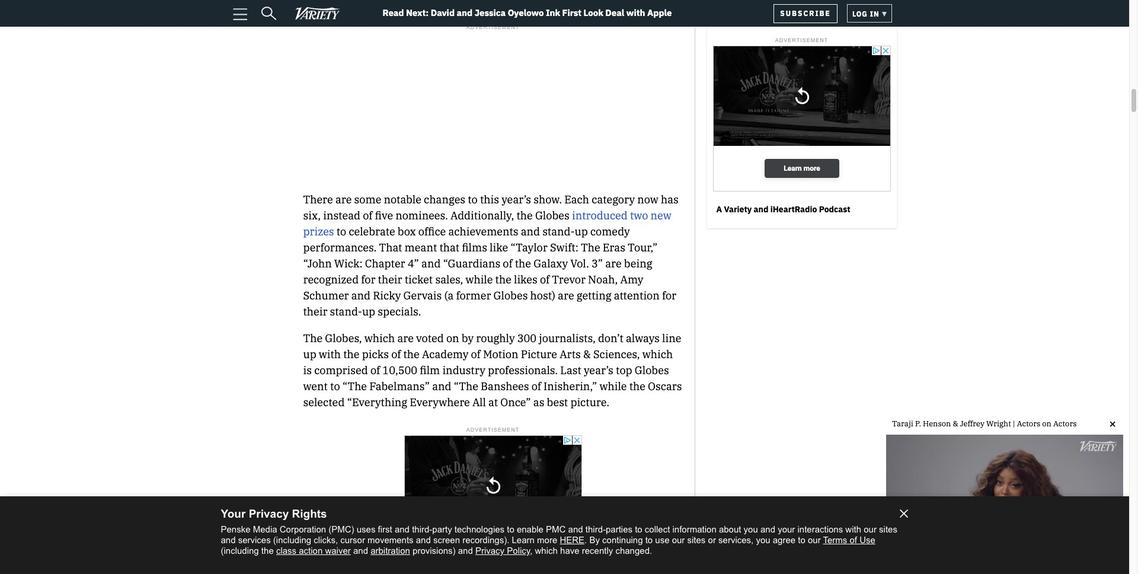Task type: describe. For each thing, give the bounding box(es) containing it.
rights
[[292, 508, 327, 520]]

changes
[[424, 193, 466, 206]]

with inside 'link'
[[627, 7, 646, 19]]

first
[[563, 7, 582, 19]]

more
[[537, 535, 558, 545]]

are down trevor
[[558, 289, 574, 302]]

wright
[[987, 419, 1012, 429]]

class action waiver link
[[276, 546, 351, 556]]

(a
[[445, 289, 454, 302]]

with inside the globes, which are voted on by roughly 300 journalists, don't always line up with the picks of the academy of motion picture arts & sciences, which is comprised of 10,500 film industry professionals. last year's top globes went to "the fabelmans" and "the banshees of inisherin," while the oscars selected "everything everywhere all at once" as best picture.
[[319, 348, 341, 361]]

to up 'learn'
[[507, 524, 515, 534]]

the up likes
[[515, 257, 531, 270]]

picture
[[521, 348, 557, 361]]

to left collect
[[635, 524, 643, 534]]

1 horizontal spatial up
[[362, 305, 375, 318]]

0 horizontal spatial advertisement region
[[404, 435, 582, 574]]

host)
[[531, 289, 556, 302]]

and right variety at the top of page
[[754, 204, 769, 215]]

and left your
[[761, 524, 776, 534]]

penske
[[221, 524, 251, 534]]

a variety and iheartradio podcast
[[717, 204, 851, 215]]

once"
[[501, 396, 531, 409]]

services,
[[719, 535, 754, 545]]

are down 'eras'
[[606, 257, 622, 270]]

interactions
[[798, 524, 844, 534]]

globes inside to celebrate box office achievements and stand-up comedy performances. that meant that films like "taylor swift: the eras tour," "john wick: chapter 4" and "guardians of the galaxy vol. 3" are being recognized for their ticket sales, while the likes of trevor noah, amy schumer and ricky gervais (a former globes host) are getting attention for their stand-up specials.
[[494, 289, 528, 302]]

five
[[375, 209, 393, 222]]

cursor
[[341, 535, 365, 545]]

show.
[[534, 193, 562, 206]]

provisions)
[[413, 546, 456, 556]]

waiver
[[325, 546, 351, 556]]

class
[[276, 546, 297, 556]]

2 third- from the left
[[586, 524, 606, 534]]

you inside penske media corporation (pmc) uses first and third-party technologies to enable pmc and third-parties to collect information about you and your interactions with our sites and services (including clicks, cursor movements and screen recordings). learn more
[[744, 524, 758, 534]]

sales,
[[436, 273, 463, 286]]

1 vertical spatial &
[[953, 419, 959, 429]]

1 vertical spatial stand-
[[330, 305, 362, 318]]

1 horizontal spatial on
[[1043, 419, 1052, 429]]

taraji
[[893, 419, 914, 429]]

podcast
[[819, 204, 851, 215]]

and up movements
[[395, 524, 410, 534]]

former
[[456, 289, 491, 302]]

six,
[[303, 209, 321, 222]]

is
[[303, 364, 312, 377]]

are inside the globes, which are voted on by roughly 300 journalists, don't always line up with the picks of the academy of motion picture arts & sciences, which is comprised of 10,500 film industry professionals. last year's top globes went to "the fabelmans" and "the banshees of inisherin," while the oscars selected "everything everywhere all at once" as best picture.
[[398, 331, 414, 345]]

pmc
[[546, 524, 566, 534]]

3"
[[592, 257, 603, 270]]

changed.
[[616, 546, 652, 556]]

& inside the globes, which are voted on by roughly 300 journalists, don't always line up with the picks of the academy of motion picture arts & sciences, which is comprised of 10,500 film industry professionals. last year's top globes went to "the fabelmans" and "the banshees of inisherin," while the oscars selected "everything everywhere all at once" as best picture.
[[584, 348, 591, 361]]

picks
[[362, 348, 389, 361]]

and up provisions)
[[416, 535, 431, 545]]

the inside the globes, which are voted on by roughly 300 journalists, don't always line up with the picks of the academy of motion picture arts & sciences, which is comprised of 10,500 film industry professionals. last year's top globes went to "the fabelmans" and "the banshees of inisherin," while the oscars selected "everything everywhere all at once" as best picture.
[[303, 331, 323, 345]]

corporation
[[280, 524, 326, 534]]

arts
[[560, 348, 581, 361]]

all
[[473, 396, 486, 409]]

(including inside here . by continuing to use our sites or services, you agree to our terms of use (including the class action waiver and arbitration provisions) and privacy policy , which have recently changed.
[[221, 546, 259, 556]]

the left likes
[[496, 273, 512, 286]]

screen
[[434, 535, 460, 545]]

and inside 'link'
[[457, 7, 473, 19]]

2 "the from the left
[[454, 380, 479, 393]]

went
[[303, 380, 328, 393]]

your privacy rights
[[221, 508, 327, 520]]

year's inside there are some notable changes to this year's show. ​​each category now has six, instead of five nominees. additionally, the globes
[[502, 193, 531, 206]]

log in
[[853, 9, 882, 18]]

terms
[[824, 535, 848, 545]]

the up 10,500
[[404, 348, 420, 361]]

inisherin,"
[[544, 380, 597, 393]]

party
[[433, 524, 452, 534]]

to inside there are some notable changes to this year's show. ​​each category now has six, instead of five nominees. additionally, the globes
[[468, 193, 478, 206]]

a
[[717, 204, 722, 215]]

films
[[462, 241, 487, 254]]

of down picks
[[371, 364, 380, 377]]

top
[[616, 364, 633, 377]]

ricky
[[373, 289, 401, 302]]

sites inside penske media corporation (pmc) uses first and third-party technologies to enable pmc and third-parties to collect information about you and your interactions with our sites and services (including clicks, cursor movements and screen recordings). learn more
[[880, 524, 898, 534]]

privacy policy link
[[476, 546, 530, 556]]

the inside there are some notable changes to this year's show. ​​each category now has six, instead of five nominees. additionally, the globes
[[517, 209, 533, 222]]

your
[[778, 524, 796, 534]]

to inside the globes, which are voted on by roughly 300 journalists, don't always line up with the picks of the academy of motion picture arts & sciences, which is comprised of 10,500 film industry professionals. last year's top globes went to "the fabelmans" and "the banshees of inisherin," while the oscars selected "everything everywhere all at once" as best picture.
[[330, 380, 340, 393]]

and down screen
[[458, 546, 473, 556]]

globes inside there are some notable changes to this year's show. ​​each category now has six, instead of five nominees. additionally, the globes
[[536, 209, 570, 222]]

everywhere
[[410, 396, 470, 409]]

action
[[299, 546, 323, 556]]

there
[[303, 193, 333, 206]]

comprised
[[314, 364, 368, 377]]

trevor
[[552, 273, 586, 286]]

comedy
[[591, 225, 630, 238]]

ticket
[[405, 273, 433, 286]]

0 vertical spatial privacy
[[249, 508, 289, 520]]

of up as
[[532, 380, 541, 393]]

terms of use link
[[824, 535, 876, 545]]

at
[[489, 396, 498, 409]]

with inside penske media corporation (pmc) uses first and third-party technologies to enable pmc and third-parties to collect information about you and your interactions with our sites and services (including clicks, cursor movements and screen recordings). learn more
[[846, 524, 862, 534]]

tour,"
[[628, 241, 658, 254]]

and down cursor
[[353, 546, 368, 556]]

the globes, which are voted on by roughly 300 journalists, don't always line up with the picks of the academy of motion picture arts & sciences, which is comprised of 10,500 film industry professionals. last year's top globes went to "the fabelmans" and "the banshees of inisherin," while the oscars selected "everything everywhere all at once" as best picture.
[[303, 331, 682, 409]]

introduced two new prizes link
[[303, 209, 672, 238]]

performances.
[[303, 241, 377, 254]]

to right agree
[[798, 535, 806, 545]]

category
[[592, 193, 635, 206]]

of down by
[[471, 348, 481, 361]]

information
[[673, 524, 717, 534]]

taraji p. henson & jeffrey wright | actors on actors
[[893, 419, 1077, 429]]

the down top
[[630, 380, 646, 393]]

meant
[[405, 241, 437, 254]]

have
[[560, 546, 580, 556]]

fabelmans"
[[370, 380, 430, 393]]

of up host)
[[540, 273, 550, 286]]

chapter
[[365, 257, 405, 270]]

subscribe
[[781, 9, 831, 17]]

"taylor
[[511, 241, 548, 254]]

instead
[[323, 209, 361, 222]]

picture.
[[571, 396, 610, 409]]

nominees.
[[396, 209, 448, 222]]

policy
[[507, 546, 530, 556]]

the inside here . by continuing to use our sites or services, you agree to our terms of use (including the class action waiver and arbitration provisions) and privacy policy , which have recently changed.
[[261, 546, 274, 556]]

box
[[398, 225, 416, 238]]

professionals.
[[488, 364, 558, 377]]

2 actors from the left
[[1054, 419, 1077, 429]]

celebrate
[[349, 225, 395, 238]]

amy
[[621, 273, 644, 286]]

galaxy
[[534, 257, 568, 270]]

deal
[[606, 7, 625, 19]]



Task type: locate. For each thing, give the bounding box(es) containing it.
being
[[624, 257, 653, 270]]

×
[[1110, 417, 1116, 429]]

& right arts
[[584, 348, 591, 361]]

and
[[457, 7, 473, 19], [754, 204, 769, 215], [521, 225, 540, 238], [422, 257, 441, 270], [352, 289, 371, 302], [432, 380, 452, 393], [395, 524, 410, 534], [569, 524, 583, 534], [761, 524, 776, 534], [221, 535, 236, 545], [416, 535, 431, 545], [353, 546, 368, 556], [458, 546, 473, 556]]

continuing
[[603, 535, 643, 545]]

your
[[221, 508, 246, 520]]

and up "taylor at the top left of the page
[[521, 225, 540, 238]]

"john
[[303, 257, 332, 270]]

1 vertical spatial for
[[662, 289, 677, 302]]

with up comprised
[[319, 348, 341, 361]]

globes inside the globes, which are voted on by roughly 300 journalists, don't always line up with the picks of the academy of motion picture arts & sciences, which is comprised of 10,500 film industry professionals. last year's top globes went to "the fabelmans" and "the banshees of inisherin," while the oscars selected "everything everywhere all at once" as best picture.
[[635, 364, 669, 377]]

the left globes,
[[303, 331, 323, 345]]

our down the interactions
[[808, 535, 821, 545]]

third-
[[412, 524, 433, 534], [586, 524, 606, 534]]

1 horizontal spatial actors
[[1054, 419, 1077, 429]]

(including inside penske media corporation (pmc) uses first and third-party technologies to enable pmc and third-parties to collect information about you and your interactions with our sites and services (including clicks, cursor movements and screen recordings). learn more
[[273, 535, 311, 545]]

on left by
[[447, 331, 459, 345]]

the up "taylor at the top left of the page
[[517, 209, 533, 222]]

our right the use
[[672, 535, 685, 545]]

0 vertical spatial while
[[466, 273, 493, 286]]

are up "instead"
[[336, 193, 352, 206]]

their up ricky
[[378, 273, 402, 286]]

which down line
[[643, 348, 673, 361]]

globes,
[[325, 331, 362, 345]]

sites
[[880, 524, 898, 534], [688, 535, 706, 545]]

agree
[[773, 535, 796, 545]]

and down 'penske'
[[221, 535, 236, 545]]

1 horizontal spatial year's
[[584, 364, 614, 377]]

1 horizontal spatial their
[[378, 273, 402, 286]]

1 horizontal spatial with
[[627, 7, 646, 19]]

0 horizontal spatial "the
[[343, 380, 367, 393]]

our inside penske media corporation (pmc) uses first and third-party technologies to enable pmc and third-parties to collect information about you and your interactions with our sites and services (including clicks, cursor movements and screen recordings). learn more
[[864, 524, 877, 534]]

which inside here . by continuing to use our sites or services, you agree to our terms of use (including the class action waiver and arbitration provisions) and privacy policy , which have recently changed.
[[535, 546, 558, 556]]

1 vertical spatial you
[[756, 535, 771, 545]]

banshees
[[481, 380, 529, 393]]

read next: david and jessica oyelowo ink first look deal with apple
[[383, 7, 672, 19]]

while inside to celebrate box office achievements and stand-up comedy performances. that meant that films like "taylor swift: the eras tour," "john wick: chapter 4" and "guardians of the galaxy vol. 3" are being recognized for their ticket sales, while the likes of trevor noah, amy schumer and ricky gervais (a former globes host) are getting attention for their stand-up specials.
[[466, 273, 493, 286]]

up inside the globes, which are voted on by roughly 300 journalists, don't always line up with the picks of the academy of motion picture arts & sciences, which is comprised of 10,500 film industry professionals. last year's top globes went to "the fabelmans" and "the banshees of inisherin," while the oscars selected "everything everywhere all at once" as best picture.
[[303, 348, 317, 361]]

0 horizontal spatial the
[[303, 331, 323, 345]]

0 horizontal spatial globes
[[494, 289, 528, 302]]

of up 10,500
[[392, 348, 401, 361]]

1 vertical spatial (including
[[221, 546, 259, 556]]

0 horizontal spatial sites
[[688, 535, 706, 545]]

year's inside the globes, which are voted on by roughly 300 journalists, don't always line up with the picks of the academy of motion picture arts & sciences, which is comprised of 10,500 film industry professionals. last year's top globes went to "the fabelmans" and "the banshees of inisherin," while the oscars selected "everything everywhere all at once" as best picture.
[[584, 364, 614, 377]]

1 horizontal spatial which
[[535, 546, 558, 556]]

0 horizontal spatial their
[[303, 305, 328, 318]]

here . by continuing to use our sites or services, you agree to our terms of use (including the class action waiver and arbitration provisions) and privacy policy , which have recently changed.
[[221, 535, 876, 556]]

2 vertical spatial which
[[535, 546, 558, 556]]

1 vertical spatial advertisement region
[[404, 435, 582, 574]]

1 vertical spatial on
[[1043, 419, 1052, 429]]

(pmc)
[[329, 524, 354, 534]]

up down ricky
[[362, 305, 375, 318]]

1 third- from the left
[[412, 524, 433, 534]]

2 horizontal spatial which
[[643, 348, 673, 361]]

0 horizontal spatial actors
[[1018, 419, 1041, 429]]

schumer
[[303, 289, 349, 302]]

last
[[561, 364, 582, 377]]

and up everywhere
[[432, 380, 452, 393]]

on right '|' on the bottom right of page
[[1043, 419, 1052, 429]]

2 horizontal spatial up
[[575, 225, 588, 238]]

first
[[378, 524, 393, 534]]

1 horizontal spatial third-
[[586, 524, 606, 534]]

roughly
[[476, 331, 515, 345]]

privacy up media
[[249, 508, 289, 520]]

0 vertical spatial stand-
[[543, 225, 575, 238]]

to left the use
[[646, 535, 653, 545]]

1 horizontal spatial our
[[808, 535, 821, 545]]

look
[[584, 7, 604, 19]]

1 horizontal spatial for
[[662, 289, 677, 302]]

enable
[[517, 524, 544, 534]]

stand- down schumer
[[330, 305, 362, 318]]

0 vertical spatial you
[[744, 524, 758, 534]]

2 vertical spatial up
[[303, 348, 317, 361]]

of down some
[[363, 209, 373, 222]]

to left this
[[468, 193, 478, 206]]

for right attention
[[662, 289, 677, 302]]

this
[[480, 193, 499, 206]]

don't
[[598, 331, 624, 345]]

apple
[[648, 7, 672, 19]]

noah,
[[588, 273, 618, 286]]

attention
[[614, 289, 660, 302]]

1 vertical spatial the
[[303, 331, 323, 345]]

0 vertical spatial up
[[575, 225, 588, 238]]

0 vertical spatial which
[[365, 331, 395, 345]]

gervais
[[404, 289, 442, 302]]

0 horizontal spatial while
[[466, 273, 493, 286]]

0 horizontal spatial for
[[361, 273, 376, 286]]

with up terms of use link
[[846, 524, 862, 534]]

privacy inside here . by continuing to use our sites or services, you agree to our terms of use (including the class action waiver and arbitration provisions) and privacy policy , which have recently changed.
[[476, 546, 505, 556]]

0 vertical spatial year's
[[502, 193, 531, 206]]

0 vertical spatial the
[[581, 241, 601, 254]]

which up picks
[[365, 331, 395, 345]]

year's down sciences,
[[584, 364, 614, 377]]

actors left × on the right
[[1054, 419, 1077, 429]]

or
[[708, 535, 716, 545]]

0 vertical spatial sites
[[880, 524, 898, 534]]

1 horizontal spatial stand-
[[543, 225, 575, 238]]

10,500
[[383, 364, 418, 377]]

the inside to celebrate box office achievements and stand-up comedy performances. that meant that films like "taylor swift: the eras tour," "john wick: chapter 4" and "guardians of the galaxy vol. 3" are being recognized for their ticket sales, while the likes of trevor noah, amy schumer and ricky gervais (a former globes host) are getting attention for their stand-up specials.
[[581, 241, 601, 254]]

1 vertical spatial which
[[643, 348, 673, 361]]

henson
[[923, 419, 952, 429]]

are inside there are some notable changes to this year's show. ​​each category now has six, instead of five nominees. additionally, the globes
[[336, 193, 352, 206]]

arbitration
[[371, 546, 410, 556]]

you inside here . by continuing to use our sites or services, you agree to our terms of use (including the class action waiver and arbitration provisions) and privacy policy , which have recently changed.
[[756, 535, 771, 545]]

office
[[419, 225, 446, 238]]

third- up the by
[[586, 524, 606, 534]]

0 vertical spatial advertisement region
[[713, 45, 891, 194]]

some
[[354, 193, 382, 206]]

connatix video player application
[[887, 435, 1124, 568]]

sites inside here . by continuing to use our sites or services, you agree to our terms of use (including the class action waiver and arbitration provisions) and privacy policy , which have recently changed.
[[688, 535, 706, 545]]

0 vertical spatial (including
[[273, 535, 311, 545]]

globes up the oscars
[[635, 364, 669, 377]]

the
[[581, 241, 601, 254], [303, 331, 323, 345]]

1 vertical spatial while
[[600, 380, 627, 393]]

2 vertical spatial with
[[846, 524, 862, 534]]

on inside the globes, which are voted on by roughly 300 journalists, don't always line up with the picks of the academy of motion picture arts & sciences, which is comprised of 10,500 film industry professionals. last year's top globes went to "the fabelmans" and "the banshees of inisherin," while the oscars selected "everything everywhere all at once" as best picture.
[[447, 331, 459, 345]]

services
[[238, 535, 271, 545]]

while inside the globes, which are voted on by roughly 300 journalists, don't always line up with the picks of the academy of motion picture arts & sciences, which is comprised of 10,500 film industry professionals. last year's top globes went to "the fabelmans" and "the banshees of inisherin," while the oscars selected "everything everywhere all at once" as best picture.
[[600, 380, 627, 393]]

1 vertical spatial with
[[319, 348, 341, 361]]

and right david
[[457, 7, 473, 19]]

globes down show.
[[536, 209, 570, 222]]

1 horizontal spatial privacy
[[476, 546, 505, 556]]

of inside here . by continuing to use our sites or services, you agree to our terms of use (including the class action waiver and arbitration provisions) and privacy policy , which have recently changed.
[[850, 535, 858, 545]]

0 horizontal spatial third-
[[412, 524, 433, 534]]

our up use
[[864, 524, 877, 534]]

of inside there are some notable changes to this year's show. ​​each category now has six, instead of five nominees. additionally, the globes
[[363, 209, 373, 222]]

0 horizontal spatial up
[[303, 348, 317, 361]]

1 horizontal spatial "the
[[454, 380, 479, 393]]

1 vertical spatial year's
[[584, 364, 614, 377]]

you
[[744, 524, 758, 534], [756, 535, 771, 545]]

&
[[584, 348, 591, 361], [953, 419, 959, 429]]

0 horizontal spatial (including
[[221, 546, 259, 556]]

globes down likes
[[494, 289, 528, 302]]

and right the '4"'
[[422, 257, 441, 270]]

are left voted
[[398, 331, 414, 345]]

jeffrey
[[961, 419, 985, 429]]

two
[[630, 209, 648, 222]]

here link
[[560, 535, 585, 545]]

p.
[[916, 419, 922, 429]]

uses
[[357, 524, 376, 534]]

0 horizontal spatial on
[[447, 331, 459, 345]]

third- up provisions)
[[412, 524, 433, 534]]

you up services, on the right of the page
[[744, 524, 758, 534]]

david
[[431, 7, 455, 19]]

0 horizontal spatial stand-
[[330, 305, 362, 318]]

technologies
[[455, 524, 505, 534]]

to inside to celebrate box office achievements and stand-up comedy performances. that meant that films like "taylor swift: the eras tour," "john wick: chapter 4" and "guardians of the galaxy vol. 3" are being recognized for their ticket sales, while the likes of trevor noah, amy schumer and ricky gervais (a former globes host) are getting attention for their stand-up specials.
[[337, 225, 347, 238]]

1 vertical spatial globes
[[494, 289, 528, 302]]

journalists,
[[539, 331, 596, 345]]

0 horizontal spatial which
[[365, 331, 395, 345]]

academy
[[422, 348, 469, 361]]

film
[[420, 364, 440, 377]]

1 vertical spatial privacy
[[476, 546, 505, 556]]

and up here link
[[569, 524, 583, 534]]

"the down comprised
[[343, 380, 367, 393]]

recordings).
[[463, 535, 510, 545]]

motion
[[483, 348, 519, 361]]

now
[[638, 193, 659, 206]]

1 horizontal spatial (including
[[273, 535, 311, 545]]

up up is
[[303, 348, 317, 361]]

1 horizontal spatial &
[[953, 419, 959, 429]]

2 horizontal spatial globes
[[635, 364, 669, 377]]

up
[[575, 225, 588, 238], [362, 305, 375, 318], [303, 348, 317, 361]]

0 horizontal spatial year's
[[502, 193, 531, 206]]

are
[[336, 193, 352, 206], [606, 257, 622, 270], [558, 289, 574, 302], [398, 331, 414, 345]]

with right deal
[[627, 7, 646, 19]]

read next: david and jessica oyelowo ink first look deal with apple link
[[378, 7, 672, 19]]

sciences,
[[594, 348, 640, 361]]

1 horizontal spatial advertisement region
[[713, 45, 891, 194]]

introduced
[[572, 209, 628, 222]]

voted
[[416, 331, 444, 345]]

penske media corporation (pmc) uses first and third-party technologies to enable pmc and third-parties to collect information about you and your interactions with our sites and services (including clicks, cursor movements and screen recordings). learn more
[[221, 524, 898, 545]]

variety
[[724, 204, 752, 215]]

(including up class
[[273, 535, 311, 545]]

next:
[[406, 7, 429, 19]]

1 "the from the left
[[343, 380, 367, 393]]

while down top
[[600, 380, 627, 393]]

1 horizontal spatial the
[[581, 241, 601, 254]]

and left ricky
[[352, 289, 371, 302]]

stand-
[[543, 225, 575, 238], [330, 305, 362, 318]]

privacy down the recordings).
[[476, 546, 505, 556]]

of down like
[[503, 257, 513, 270]]

our
[[864, 524, 877, 534], [672, 535, 685, 545], [808, 535, 821, 545]]

achievements
[[449, 225, 519, 238]]

"the down industry
[[454, 380, 479, 393]]

media
[[253, 524, 277, 534]]

1 actors from the left
[[1018, 419, 1041, 429]]

year's
[[502, 193, 531, 206], [584, 364, 614, 377]]

1 horizontal spatial globes
[[536, 209, 570, 222]]

oscars
[[648, 380, 682, 393]]

iheartradio
[[771, 204, 818, 215]]

0 horizontal spatial our
[[672, 535, 685, 545]]

0 horizontal spatial &
[[584, 348, 591, 361]]

0 horizontal spatial with
[[319, 348, 341, 361]]

and inside the globes, which are voted on by roughly 300 journalists, don't always line up with the picks of the academy of motion picture arts & sciences, which is comprised of 10,500 film industry professionals. last year's top globes went to "the fabelmans" and "the banshees of inisherin," while the oscars selected "everything everywhere all at once" as best picture.
[[432, 380, 452, 393]]

their down schumer
[[303, 305, 328, 318]]

4"
[[408, 257, 419, 270]]

2 vertical spatial globes
[[635, 364, 669, 377]]

the down globes,
[[344, 348, 360, 361]]

0 vertical spatial for
[[361, 273, 376, 286]]

to down "instead"
[[337, 225, 347, 238]]

the up 3"
[[581, 241, 601, 254]]

wick:
[[334, 257, 363, 270]]

1 horizontal spatial while
[[600, 380, 627, 393]]

.
[[585, 535, 587, 545]]

actors right '|' on the bottom right of page
[[1018, 419, 1041, 429]]

(including down the services
[[221, 546, 259, 556]]

likes
[[514, 273, 538, 286]]

year's right this
[[502, 193, 531, 206]]

0 vertical spatial on
[[447, 331, 459, 345]]

& left jeffrey at bottom right
[[953, 419, 959, 429]]

advertisement region
[[713, 45, 891, 194], [404, 435, 582, 574]]

1 horizontal spatial sites
[[880, 524, 898, 534]]

specials.
[[378, 305, 421, 318]]

you left agree
[[756, 535, 771, 545]]

1 vertical spatial up
[[362, 305, 375, 318]]

stand- up swift:
[[543, 225, 575, 238]]

of left use
[[850, 535, 858, 545]]

1 vertical spatial sites
[[688, 535, 706, 545]]

swift:
[[550, 241, 579, 254]]

2 horizontal spatial with
[[846, 524, 862, 534]]

up up swift:
[[575, 225, 588, 238]]

additionally,
[[451, 209, 514, 222]]

,
[[530, 546, 533, 556]]

which down "more"
[[535, 546, 558, 556]]

for down chapter
[[361, 273, 376, 286]]

while up former
[[466, 273, 493, 286]]

jessica
[[475, 7, 506, 19]]

recognized
[[303, 273, 359, 286]]

0 vertical spatial their
[[378, 273, 402, 286]]

0 vertical spatial with
[[627, 7, 646, 19]]

0 horizontal spatial privacy
[[249, 508, 289, 520]]

0 vertical spatial &
[[584, 348, 591, 361]]

0 vertical spatial globes
[[536, 209, 570, 222]]

1 vertical spatial their
[[303, 305, 328, 318]]

300
[[518, 331, 537, 345]]

the down the services
[[261, 546, 274, 556]]

introduced two new prizes
[[303, 209, 672, 238]]

2 horizontal spatial our
[[864, 524, 877, 534]]

to down comprised
[[330, 380, 340, 393]]

log
[[853, 9, 868, 18]]

learn
[[512, 535, 535, 545]]



Task type: vqa. For each thing, say whether or not it's contained in the screenshot.
bottommost which
yes



